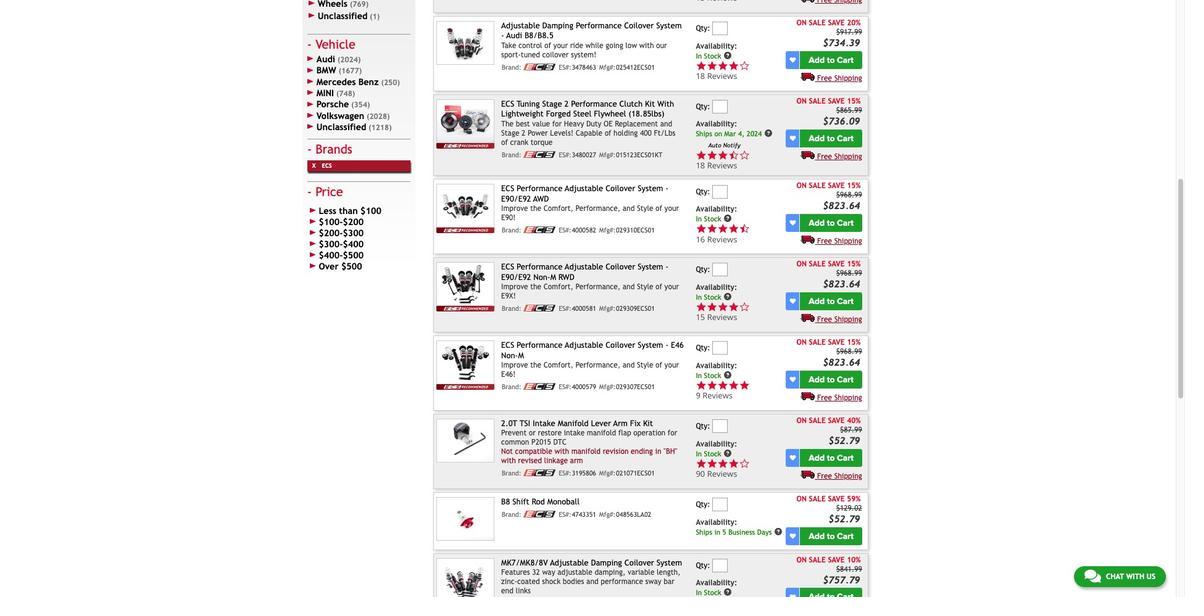 Task type: vqa. For each thing, say whether or not it's contained in the screenshot.


Task type: locate. For each thing, give the bounding box(es) containing it.
4 add to wish list image from the top
[[790, 377, 796, 383]]

availability: in stock right our
[[696, 42, 737, 60]]

1 $968.99 from the top
[[836, 191, 862, 200]]

1 mfg#: from the top
[[599, 63, 616, 71]]

free shipping image for 15 reviews
[[801, 314, 815, 322]]

power
[[528, 129, 548, 137]]

2024
[[747, 130, 762, 138]]

e90/e92 inside ecs performance adjustable coilover system - e90/e92 non-m rwd improve the comfort, performance, and style of your e9x!
[[501, 273, 531, 282]]

0 horizontal spatial audi
[[317, 54, 335, 64]]

sale for 2.0t tsi intake manifold lever arm fix kit
[[809, 417, 826, 425]]

3 on sale save 15% $968.99 $823.64 from the top
[[797, 338, 862, 368]]

brand: for 90 reviews
[[502, 470, 522, 478]]

$968.99 for 9 reviews
[[836, 348, 862, 356]]

2 on sale save 15% $968.99 $823.64 from the top
[[797, 260, 862, 290]]

dtc
[[553, 439, 567, 447]]

$400-$500 link
[[307, 250, 410, 261]]

m right the es#4000579 - 029307ecs01 - ecs performance adjustable coilover system - e46 non-m - improve the comfort, performance, and style of your e46! - ecs - bmw image
[[518, 351, 524, 360]]

1 availability: in stock from the top
[[696, 42, 737, 60]]

availability: up 9 reviews
[[696, 362, 737, 370]]

unclassified
[[318, 10, 368, 21], [317, 122, 366, 132]]

of inside adjustable damping performance coilover system - audi b8/b8.5 take control of your ride while going low with our sport-tuned coilover system!
[[545, 41, 551, 50]]

system for 9 reviews
[[638, 341, 663, 350]]

1 save from the top
[[828, 19, 845, 27]]

non- left rwd
[[534, 273, 550, 282]]

on inside on sale save 40% $87.99 $52.79
[[797, 417, 807, 425]]

18 reviews down auto
[[696, 160, 737, 171]]

system inside adjustable damping performance coilover system - audi b8/b8.5 take control of your ride while going low with our sport-tuned coilover system!
[[656, 21, 682, 30]]

0 horizontal spatial for
[[552, 120, 562, 128]]

free shipping image for 9 reviews
[[801, 392, 815, 401]]

ecs up e9x!
[[501, 263, 514, 272]]

empty star image for 18 reviews
[[739, 150, 750, 161]]

availability: in stock up 9 reviews
[[696, 362, 737, 380]]

availability: inside availability: ships on mar 4, 2024
[[696, 120, 737, 129]]

brand: for 15 reviews
[[502, 305, 522, 312]]

15 reviews link
[[696, 302, 784, 323], [696, 312, 750, 323]]

sale for ecs performance adjustable coilover system - e46 non-m
[[809, 338, 826, 347]]

0 horizontal spatial m
[[518, 351, 524, 360]]

ecs - corporate logo image for 15 reviews
[[524, 305, 556, 312]]

2 in from the top
[[696, 215, 702, 223]]

None text field
[[713, 22, 728, 35], [713, 263, 728, 277], [713, 420, 728, 434], [713, 22, 728, 35], [713, 263, 728, 277], [713, 420, 728, 434]]

90
[[696, 469, 705, 480]]

ecs - corporate logo image down torque
[[524, 151, 556, 158]]

0 vertical spatial non-
[[534, 273, 550, 282]]

in
[[655, 448, 661, 457], [715, 528, 721, 537]]

and up 029307ecs01
[[623, 361, 635, 370]]

1 vertical spatial improve
[[501, 283, 528, 291]]

performance inside "ecs performance adjustable coilover system - e46 non-m improve the comfort, performance, and style of your e46!"
[[517, 341, 563, 350]]

0 vertical spatial the
[[530, 204, 541, 213]]

$200
[[343, 217, 364, 227]]

empty star image right 90 reviews
[[739, 459, 750, 469]]

availability: in stock
[[696, 42, 737, 60], [696, 205, 737, 223], [696, 283, 737, 302], [696, 362, 737, 380], [696, 440, 737, 458], [696, 579, 737, 598]]

forged
[[546, 109, 571, 119]]

0 vertical spatial manifold
[[587, 429, 616, 438]]

free shipping for 9 reviews
[[817, 394, 862, 402]]

sale inside on sale save 40% $87.99 $52.79
[[809, 417, 826, 425]]

1 to from the top
[[827, 55, 835, 65]]

$200-$300 link
[[307, 228, 410, 239]]

1 18 from the top
[[696, 71, 705, 82]]

9 reviews
[[696, 390, 733, 402]]

save inside on sale save 15% $865.99 $736.09
[[828, 97, 845, 106]]

es#3478463 - 025412ecs01 - adjustable damping performance coilover system - audi b8/b8.5 - take control of your ride while going low with our sport-tuned coilover system! - ecs - audi image
[[437, 21, 494, 65]]

mk7/mk8/8v adjustable damping coilover system features 32 way adjustable damping, variable length, zinc-coated shock bodies and performance sway bar end links
[[501, 559, 682, 596]]

coilover inside adjustable damping performance coilover system - audi b8/b8.5 take control of your ride while going low with our sport-tuned coilover system!
[[624, 21, 654, 30]]

8 sale from the top
[[809, 556, 826, 565]]

coilover for 9
[[606, 341, 635, 350]]

2 vertical spatial $823.64
[[823, 357, 860, 368]]

- inside ecs performance adjustable coilover system - e90/e92 non-m rwd improve the comfort, performance, and style of your e9x!
[[666, 263, 669, 272]]

ecs - corporate logo image down tuned
[[524, 63, 556, 70]]

empty star image for 90 reviews
[[739, 459, 750, 469]]

add to cart for 9 reviews
[[809, 375, 854, 385]]

5 availability: from the top
[[696, 362, 737, 370]]

029309ecs01
[[616, 305, 655, 312]]

4 free from the top
[[817, 315, 832, 324]]

1 add to cart button from the top
[[800, 51, 862, 69]]

m inside "ecs performance adjustable coilover system - e46 non-m improve the comfort, performance, and style of your e46!"
[[518, 351, 524, 360]]

empty star image down notify at the top right of the page
[[739, 150, 750, 161]]

0 vertical spatial $968.99
[[836, 191, 862, 200]]

0 horizontal spatial 2
[[522, 129, 526, 137]]

5 brand: from the top
[[502, 383, 522, 391]]

reviews right 90
[[707, 469, 737, 480]]

stock for 90
[[704, 450, 721, 458]]

mfg#: right "3480027"
[[599, 151, 616, 158]]

availability: right our
[[696, 42, 737, 50]]

2 down best at the top of the page
[[522, 129, 526, 137]]

non- inside "ecs performance adjustable coilover system - e46 non-m improve the comfort, performance, and style of your e46!"
[[501, 351, 518, 360]]

and inside mk7/mk8/8v adjustable damping coilover system features 32 way adjustable damping, variable length, zinc-coated shock bodies and performance sway bar end links
[[587, 578, 599, 587]]

comfort, inside ecs performance adjustable coilover system - e90/e92 awd improve the comfort, performance, and style of your e90!
[[544, 204, 574, 213]]

3 availability: from the top
[[696, 205, 737, 214]]

0 horizontal spatial non-
[[501, 351, 518, 360]]

availability: in stock for 16
[[696, 205, 737, 223]]

to for 18 reviews
[[827, 55, 835, 65]]

15
[[696, 312, 705, 323]]

mk7/mk8/8v
[[501, 559, 548, 568]]

bodies
[[563, 578, 584, 587]]

5 add from the top
[[809, 375, 825, 385]]

mfg#: for 16 reviews
[[599, 227, 616, 234]]

sale for ecs performance adjustable coilover system - e90/e92 awd
[[809, 182, 826, 190]]

qty: for 2.0t tsi intake manifold lever arm fix kit
[[696, 422, 710, 431]]

6 availability: in stock from the top
[[696, 579, 737, 598]]

with down not
[[501, 457, 516, 466]]

6 add to wish list image from the top
[[790, 533, 796, 540]]

ecs up e46!
[[501, 341, 514, 350]]

4 ecs tuning recommends this product. image from the top
[[437, 385, 494, 390]]

add for 9 reviews
[[809, 375, 825, 385]]

0 vertical spatial e90/e92
[[501, 194, 531, 204]]

damping up damping, at bottom
[[591, 559, 622, 568]]

chat with us
[[1106, 573, 1156, 582]]

on sale save 15% $968.99 $823.64 for 16 reviews
[[797, 182, 862, 211]]

es#4000581 - 029309ecs01 - ecs performance adjustable coilover system - e90/e92 non-m rwd - improve the comfort, performance, and style of your e9x! - ecs - bmw image
[[437, 263, 494, 306]]

1 vertical spatial kit
[[643, 419, 653, 429]]

the
[[530, 204, 541, 213], [530, 283, 541, 291], [530, 361, 541, 370]]

18 left empty star image
[[696, 71, 705, 82]]

0 vertical spatial $52.79
[[829, 435, 860, 446]]

brand: down e9x!
[[502, 305, 522, 312]]

3 brand: from the top
[[502, 227, 522, 234]]

arm
[[570, 457, 583, 466]]

save for ecs tuning stage 2 performance clutch kit with lightweight forged steel flywheel (18.85lbs)
[[828, 97, 845, 106]]

with up (18.85lbs)
[[658, 99, 674, 109]]

90 reviews link
[[696, 459, 784, 480], [696, 469, 750, 480]]

0 vertical spatial unclassified
[[318, 10, 368, 21]]

e90/e92 for 16
[[501, 194, 531, 204]]

2 vertical spatial improve
[[501, 361, 528, 370]]

ecs performance adjustable coilover system - e46 non-m link
[[501, 341, 684, 360]]

2 $52.79 from the top
[[829, 514, 860, 525]]

6 brand: from the top
[[502, 470, 522, 478]]

less than $100 link
[[307, 206, 410, 217]]

system up length,
[[657, 559, 682, 568]]

2 vertical spatial free shipping image
[[801, 470, 815, 479]]

8 on from the top
[[797, 556, 807, 565]]

system inside ecs performance adjustable coilover system - e90/e92 non-m rwd improve the comfort, performance, and style of your e9x!
[[638, 263, 663, 272]]

- inside "ecs performance adjustable coilover system - e46 non-m improve the comfort, performance, and style of your e46!"
[[666, 341, 669, 350]]

5 add to wish list image from the top
[[790, 455, 796, 461]]

add to cart button for 16 reviews
[[800, 214, 862, 232]]

reviews right the 9
[[703, 390, 733, 402]]

3 improve from the top
[[501, 361, 528, 370]]

5 ecs - corporate logo image from the top
[[524, 383, 556, 390]]

mfg#: right 4743351
[[599, 511, 616, 519]]

0 vertical spatial ships
[[696, 130, 712, 138]]

reviews inside 'link'
[[707, 469, 737, 480]]

7 qty: from the top
[[696, 501, 710, 509]]

2 on from the top
[[797, 97, 807, 106]]

0 horizontal spatial damping
[[542, 21, 574, 30]]

availability: up 90 reviews
[[696, 440, 737, 449]]

ecs inside "ecs performance adjustable coilover system - e46 non-m improve the comfort, performance, and style of your e46!"
[[501, 341, 514, 350]]

free shipping for 16 reviews
[[817, 237, 862, 246]]

15% for 9 reviews
[[847, 338, 861, 347]]

unclassified inside vehicle audi (2024) bmw (1677) mercedes benz (250) mini (748) porsche (354) volkswagen (2028) unclassified (1218)
[[317, 122, 366, 132]]

8 save from the top
[[828, 556, 845, 565]]

sale
[[809, 19, 826, 27], [809, 97, 826, 106], [809, 182, 826, 190], [809, 260, 826, 269], [809, 338, 826, 347], [809, 417, 826, 425], [809, 495, 826, 504], [809, 556, 826, 565]]

ecs performance adjustable coilover system - e46 non-m improve the comfort, performance, and style of your e46!
[[501, 341, 684, 379]]

on sale save 59% $129.02 $52.79
[[797, 495, 862, 525]]

3 $823.64 from the top
[[823, 357, 860, 368]]

1 vertical spatial $968.99
[[836, 269, 862, 278]]

star image
[[696, 60, 707, 71], [707, 60, 718, 71], [718, 60, 728, 71], [696, 150, 707, 161], [707, 224, 718, 234], [728, 224, 739, 234], [718, 302, 728, 313], [728, 302, 739, 313], [696, 380, 707, 391], [707, 380, 718, 391], [718, 380, 728, 391], [728, 380, 739, 391], [739, 380, 750, 391], [728, 459, 739, 469]]

6 mfg#: from the top
[[599, 470, 616, 478]]

torque
[[531, 138, 553, 147]]

18 reviews left empty star image
[[696, 71, 737, 82]]

style up 029309ecs01
[[637, 283, 653, 291]]

mfg#: right "4000579"
[[599, 383, 616, 391]]

free shipping image up "on sale save 20% $917.99 $734.39"
[[801, 0, 815, 2]]

adjustable down 4000581
[[565, 341, 603, 350]]

2 free from the top
[[817, 152, 832, 161]]

tsi
[[520, 419, 530, 429]]

adjustable inside ecs performance adjustable coilover system - e90/e92 awd improve the comfort, performance, and style of your e90!
[[565, 184, 603, 193]]

volkswagen
[[317, 110, 364, 121]]

ride
[[570, 41, 583, 50]]

1 18 reviews link from the top
[[696, 60, 784, 82]]

kit up (18.85lbs)
[[645, 99, 655, 109]]

0 vertical spatial kit
[[645, 99, 655, 109]]

and inside ecs performance adjustable coilover system - e90/e92 non-m rwd improve the comfort, performance, and style of your e9x!
[[623, 283, 635, 291]]

90 reviews
[[696, 469, 737, 480]]

of
[[545, 41, 551, 50], [605, 129, 612, 137], [501, 138, 508, 147], [656, 204, 662, 213], [656, 283, 662, 291], [656, 361, 662, 370]]

add for 16 reviews
[[809, 218, 825, 228]]

kit up operation
[[643, 419, 653, 429]]

1 vertical spatial m
[[518, 351, 524, 360]]

with inside ecs tuning stage 2 performance clutch kit with lightweight forged steel flywheel (18.85lbs) the best value for heavy duty oe replacement and stage 2 power levels! capable of holding 400 ft/lbs of crank torque
[[658, 99, 674, 109]]

ecs performance adjustable coilover system - e90/e92 awd link
[[501, 184, 669, 204]]

add
[[809, 55, 825, 65], [809, 133, 825, 144], [809, 218, 825, 228], [809, 296, 825, 307], [809, 375, 825, 385], [809, 453, 825, 463], [809, 531, 825, 542]]

style inside ecs performance adjustable coilover system - e90/e92 awd improve the comfort, performance, and style of your e90!
[[637, 204, 653, 213]]

e9x!
[[501, 292, 516, 301]]

availability: right bar
[[696, 579, 737, 588]]

free shipping image
[[801, 0, 815, 2], [801, 72, 815, 81], [801, 470, 815, 479]]

2 free shipping image from the top
[[801, 72, 815, 81]]

10%
[[847, 556, 861, 565]]

es#: down linkage
[[559, 470, 572, 478]]

mfg#: right 4000582
[[599, 227, 616, 234]]

2 vertical spatial empty star image
[[739, 459, 750, 469]]

coilover down es#: 4000581 mfg#: 029309ecs01
[[606, 341, 635, 350]]

ecs tuning recommends this product. image for 16
[[437, 228, 494, 234]]

the down ecs performance adjustable coilover system - e90/e92 non-m rwd link
[[530, 283, 541, 291]]

es#4000582 - 029310ecs01 - ecs performance adjustable coilover system - e90/e92 awd - improve the comfort, performance, and style of your e90! - ecs - bmw image
[[437, 184, 494, 228]]

question sign image right 2024
[[764, 129, 773, 138]]

not
[[501, 448, 513, 457]]

on sale save 15% $968.99 $823.64
[[797, 182, 862, 211], [797, 260, 862, 290], [797, 338, 862, 368]]

audi up 'bmw'
[[317, 54, 335, 64]]

$52.79 down $87.99
[[829, 435, 860, 446]]

sway
[[646, 578, 662, 587]]

6 sale from the top
[[809, 417, 826, 425]]

style up 029307ecs01
[[637, 361, 653, 370]]

in for 15
[[696, 293, 702, 302]]

1 horizontal spatial non-
[[534, 273, 550, 282]]

e90/e92 inside ecs performance adjustable coilover system - e90/e92 awd improve the comfort, performance, and style of your e90!
[[501, 194, 531, 204]]

adjustable inside "ecs performance adjustable coilover system - e46 non-m improve the comfort, performance, and style of your e46!"
[[565, 341, 603, 350]]

0 vertical spatial damping
[[542, 21, 574, 30]]

free shipping for 15 reviews
[[817, 315, 862, 324]]

performance inside adjustable damping performance coilover system - audi b8/b8.5 take control of your ride while going low with our sport-tuned coilover system!
[[576, 21, 622, 30]]

1 e90/e92 from the top
[[501, 194, 531, 204]]

1 vertical spatial e90/e92
[[501, 273, 531, 282]]

stage down "the"
[[501, 129, 519, 137]]

empty star image inside "15 reviews" link
[[739, 302, 750, 313]]

2 save from the top
[[828, 97, 845, 106]]

4 free shipping image from the top
[[801, 392, 815, 401]]

3 $968.99 from the top
[[836, 348, 862, 356]]

1 vertical spatial on sale save 15% $968.99 $823.64
[[797, 260, 862, 290]]

ecs tuning recommends this product. image up es#4000581 - 029309ecs01 - ecs performance adjustable coilover system - e90/e92 non-m rwd - improve the comfort, performance, and style of your e9x! - ecs - bmw image
[[437, 228, 494, 234]]

non- inside ecs performance adjustable coilover system - e90/e92 non-m rwd improve the comfort, performance, and style of your e9x!
[[534, 273, 550, 282]]

1 vertical spatial empty star image
[[739, 302, 750, 313]]

1 vertical spatial comfort,
[[544, 283, 574, 291]]

damping up b8/b8.5
[[542, 21, 574, 30]]

qty: for b8 shift rod monoball
[[696, 501, 710, 509]]

question sign image
[[724, 51, 732, 60], [724, 214, 732, 223], [774, 528, 783, 536], [724, 589, 732, 597]]

on for ecs tuning stage 2 performance clutch kit with lightweight forged steel flywheel (18.85lbs)
[[797, 97, 807, 106]]

2 vertical spatial performance,
[[576, 361, 621, 370]]

6 add to cart button from the top
[[800, 449, 862, 467]]

on sale save 15% $968.99 $823.64 for 9 reviews
[[797, 338, 862, 368]]

and inside ecs tuning stage 2 performance clutch kit with lightweight forged steel flywheel (18.85lbs) the best value for heavy duty oe replacement and stage 2 power levels! capable of holding 400 ft/lbs of crank torque
[[660, 120, 672, 128]]

in left 5
[[715, 528, 721, 537]]

es#: 4000581 mfg#: 029309ecs01
[[559, 305, 655, 312]]

improve up e9x!
[[501, 283, 528, 291]]

7 on from the top
[[797, 495, 807, 504]]

kit
[[645, 99, 655, 109], [643, 419, 653, 429]]

star image
[[728, 60, 739, 71], [707, 150, 718, 161], [718, 150, 728, 161], [696, 224, 707, 234], [718, 224, 728, 234], [696, 302, 707, 313], [707, 302, 718, 313], [696, 459, 707, 469], [707, 459, 718, 469], [718, 459, 728, 469]]

comfort, inside ecs performance adjustable coilover system - e90/e92 non-m rwd improve the comfort, performance, and style of your e9x!
[[544, 283, 574, 291]]

3 add to wish list image from the top
[[790, 298, 796, 305]]

in left "bh"
[[655, 448, 661, 457]]

ships left 5
[[696, 528, 712, 537]]

- inside adjustable damping performance coilover system - audi b8/b8.5 take control of your ride while going low with our sport-tuned coilover system!
[[501, 31, 504, 40]]

0 vertical spatial audi
[[507, 31, 522, 40]]

1 cart from the top
[[837, 55, 854, 65]]

1 vertical spatial damping
[[591, 559, 622, 568]]

1 vertical spatial $823.64
[[823, 279, 860, 290]]

0 vertical spatial $823.64
[[823, 200, 860, 211]]

4 free shipping from the top
[[817, 315, 862, 324]]

2 90 reviews link from the top
[[696, 469, 750, 480]]

es#: 4743351 mfg#: 048563la02
[[559, 511, 651, 519]]

performance for 15
[[517, 263, 563, 272]]

18 left half star image at the right
[[696, 160, 705, 171]]

15 reviews
[[696, 312, 737, 323]]

add to cart button for 15 reviews
[[800, 293, 862, 310]]

ecs inside ecs performance adjustable coilover system - e90/e92 awd improve the comfort, performance, and style of your e90!
[[501, 184, 514, 193]]

- for 18 reviews
[[501, 31, 504, 40]]

sale for ecs tuning stage 2 performance clutch kit with lightweight forged steel flywheel (18.85lbs)
[[809, 97, 826, 106]]

empty star image
[[739, 60, 750, 71]]

non- for 15
[[534, 273, 550, 282]]

coilover inside ecs performance adjustable coilover system - e90/e92 awd improve the comfort, performance, and style of your e90!
[[606, 184, 635, 193]]

performance for 16
[[517, 184, 563, 193]]

6 add from the top
[[809, 453, 825, 463]]

sale inside "on sale save 20% $917.99 $734.39"
[[809, 19, 826, 27]]

0 vertical spatial free shipping image
[[801, 0, 815, 2]]

availability: up the 'on'
[[696, 120, 737, 129]]

with
[[639, 41, 654, 50], [658, 99, 674, 109], [555, 448, 569, 457], [501, 457, 516, 466], [1126, 573, 1145, 582]]

4 availability: from the top
[[696, 283, 737, 292]]

to
[[827, 55, 835, 65], [827, 133, 835, 144], [827, 218, 835, 228], [827, 296, 835, 307], [827, 375, 835, 385], [827, 453, 835, 463], [827, 531, 835, 542]]

or
[[529, 429, 536, 438]]

save inside on sale save 40% $87.99 $52.79
[[828, 417, 845, 425]]

$100-
[[319, 217, 343, 227]]

system down 029310ecs01
[[638, 263, 663, 272]]

system for 15 reviews
[[638, 263, 663, 272]]

common
[[501, 439, 529, 447]]

0 vertical spatial performance,
[[576, 204, 621, 213]]

es#: left "3480027"
[[559, 151, 572, 158]]

0 vertical spatial m
[[550, 273, 556, 282]]

1 vertical spatial free shipping image
[[801, 72, 815, 81]]

1 vertical spatial 18 reviews
[[696, 160, 737, 171]]

2 vertical spatial comfort,
[[544, 361, 574, 370]]

performance inside ecs tuning stage 2 performance clutch kit with lightweight forged steel flywheel (18.85lbs) the best value for heavy duty oe replacement and stage 2 power levels! capable of holding 400 ft/lbs of crank torque
[[571, 99, 617, 109]]

$734.39
[[823, 37, 860, 48]]

and inside ecs performance adjustable coilover system - e90/e92 awd improve the comfort, performance, and style of your e90!
[[623, 204, 635, 213]]

1 vertical spatial ships
[[696, 528, 712, 537]]

0 vertical spatial in
[[655, 448, 661, 457]]

brand: down sport-
[[502, 63, 522, 71]]

on inside on sale save 15% $865.99 $736.09
[[797, 97, 807, 106]]

question sign image for 90 reviews
[[724, 449, 732, 458]]

ecs up the lightweight
[[501, 99, 514, 109]]

performance, inside "ecs performance adjustable coilover system - e46 non-m improve the comfort, performance, and style of your e46!"
[[576, 361, 621, 370]]

3 performance, from the top
[[576, 361, 621, 370]]

1 vertical spatial $52.79
[[829, 514, 860, 525]]

question sign image
[[764, 129, 773, 138], [724, 293, 732, 301], [724, 371, 732, 380], [724, 449, 732, 458]]

non-
[[534, 273, 550, 282], [501, 351, 518, 360]]

performance, down ecs performance adjustable coilover system - e90/e92 non-m rwd link
[[576, 283, 621, 291]]

clutch
[[620, 99, 643, 109]]

ecs right x
[[322, 162, 332, 169]]

ships for availability: ships in 5 business days
[[696, 528, 712, 537]]

1 on sale save 15% $968.99 $823.64 from the top
[[797, 182, 862, 211]]

adjustable
[[558, 569, 593, 577]]

3 es#: from the top
[[559, 227, 572, 234]]

coilover inside ecs performance adjustable coilover system - e90/e92 non-m rwd improve the comfort, performance, and style of your e9x!
[[606, 263, 635, 272]]

mfg#: for 15 reviews
[[599, 305, 616, 312]]

ecs tuning recommends this product. image left crank
[[437, 143, 494, 149]]

e90/e92 up e90!
[[501, 194, 531, 204]]

5 add to cart button from the top
[[800, 371, 862, 389]]

system for 16 reviews
[[638, 184, 663, 193]]

(1677)
[[339, 67, 362, 76]]

coilover inside "ecs performance adjustable coilover system - e46 non-m improve the comfort, performance, and style of your e46!"
[[606, 341, 635, 350]]

ecs - corporate logo image for 18 reviews
[[524, 63, 556, 70]]

7 mfg#: from the top
[[599, 511, 616, 519]]

6 free from the top
[[817, 472, 832, 481]]

e90/e92
[[501, 194, 531, 204], [501, 273, 531, 282]]

ecs - corporate logo image
[[524, 63, 556, 70], [524, 151, 556, 158], [524, 227, 556, 233], [524, 305, 556, 312], [524, 383, 556, 390], [524, 470, 556, 477], [524, 511, 556, 518]]

availability: for adjustable damping performance coilover system - audi b8/b8.5
[[696, 42, 737, 50]]

improve
[[501, 204, 528, 213], [501, 283, 528, 291], [501, 361, 528, 370]]

audi
[[507, 31, 522, 40], [317, 54, 335, 64]]

0 vertical spatial 18
[[696, 71, 705, 82]]

availability: in stock up 90 reviews
[[696, 440, 737, 458]]

0 vertical spatial empty star image
[[739, 150, 750, 161]]

0 vertical spatial on sale save 15% $968.99 $823.64
[[797, 182, 862, 211]]

2.0t tsi intake manifold lever arm fix kit link
[[501, 419, 653, 429]]

1 vertical spatial the
[[530, 283, 541, 291]]

None text field
[[713, 100, 728, 114], [713, 185, 728, 199], [713, 342, 728, 355], [713, 498, 728, 512], [713, 559, 728, 573], [713, 100, 728, 114], [713, 185, 728, 199], [713, 342, 728, 355], [713, 498, 728, 512], [713, 559, 728, 573]]

availability: up 16 reviews
[[696, 205, 737, 214]]

es#: 4000582 mfg#: 029310ecs01
[[559, 227, 655, 234]]

adjustable for 9 reviews
[[565, 341, 603, 350]]

availability: in stock up 16 reviews
[[696, 205, 737, 223]]

1 es#: from the top
[[559, 63, 572, 71]]

ships inside availability: ships on mar 4, 2024
[[696, 130, 712, 138]]

2 vertical spatial on sale save 15% $968.99 $823.64
[[797, 338, 862, 368]]

7 sale from the top
[[809, 495, 826, 504]]

add for 18 reviews
[[809, 55, 825, 65]]

6 shipping from the top
[[834, 472, 862, 481]]

1 free from the top
[[817, 74, 832, 82]]

ecs tuning recommends this product. image up es#3195806 - 021071ecs01 -  2.0t tsi intake manifold lever arm fix kit - prevent or restore intake manifold flap operation for common p2015 dtc - ecs - audi volkswagen 'image'
[[437, 385, 494, 390]]

es#: for 9 reviews
[[559, 383, 572, 391]]

1 vertical spatial style
[[637, 283, 653, 291]]

free shipping for 18 reviews
[[817, 74, 862, 82]]

0 horizontal spatial stage
[[501, 129, 519, 137]]

system inside ecs performance adjustable coilover system - e90/e92 awd improve the comfort, performance, and style of your e90!
[[638, 184, 663, 193]]

adjustable up b8/b8.5
[[501, 21, 540, 30]]

$52.79 inside on sale save 40% $87.99 $52.79
[[829, 435, 860, 446]]

cart for 9 reviews
[[837, 375, 854, 385]]

audi up the take
[[507, 31, 522, 40]]

2 e90/e92 from the top
[[501, 273, 531, 282]]

stock for 15
[[704, 293, 721, 302]]

manifold down lever
[[587, 429, 616, 438]]

1 horizontal spatial audi
[[507, 31, 522, 40]]

style up 029310ecs01
[[637, 204, 653, 213]]

system for 18 reviews
[[656, 21, 682, 30]]

cart for 15 reviews
[[837, 296, 854, 307]]

and up 029310ecs01
[[623, 204, 635, 213]]

half star image
[[728, 150, 739, 161]]

ships inside availability: ships in 5 business days
[[696, 528, 712, 537]]

6 add to cart from the top
[[809, 453, 854, 463]]

4 add to cart from the top
[[809, 296, 854, 307]]

18 reviews
[[696, 71, 737, 82], [696, 160, 737, 171]]

business
[[729, 528, 755, 537]]

1 horizontal spatial 2
[[565, 99, 569, 109]]

1 horizontal spatial in
[[715, 528, 721, 537]]

qty: for adjustable damping performance coilover system - audi b8/b8.5
[[696, 24, 710, 33]]

2 up forged
[[565, 99, 569, 109]]

ecs - corporate logo image down 'b8 shift rod monoball'
[[524, 511, 556, 518]]

unclassified down the volkswagen
[[317, 122, 366, 132]]

"bh"
[[664, 448, 678, 457]]

$52.79 inside on sale save 59% $129.02 $52.79
[[829, 514, 860, 525]]

1 horizontal spatial m
[[550, 273, 556, 282]]

on inside "on sale save 20% $917.99 $734.39"
[[797, 19, 807, 27]]

variable
[[628, 569, 655, 577]]

1 vertical spatial in
[[715, 528, 721, 537]]

1 horizontal spatial for
[[668, 429, 677, 438]]

e90/e92 for 15
[[501, 273, 531, 282]]

0 vertical spatial comfort,
[[544, 204, 574, 213]]

availability: in stock for 90
[[696, 440, 737, 458]]

with inside adjustable damping performance coilover system - audi b8/b8.5 take control of your ride while going low with our sport-tuned coilover system!
[[639, 41, 654, 50]]

0 vertical spatial $500
[[343, 250, 364, 261]]

0 vertical spatial for
[[552, 120, 562, 128]]

empty star image
[[739, 150, 750, 161], [739, 302, 750, 313], [739, 459, 750, 469]]

4 brand: from the top
[[502, 305, 522, 312]]

1 style from the top
[[637, 204, 653, 213]]

048563la02
[[616, 511, 651, 519]]

$100-$200 link
[[307, 217, 410, 228]]

2 sale from the top
[[809, 97, 826, 106]]

adjustable inside adjustable damping performance coilover system - audi b8/b8.5 take control of your ride while going low with our sport-tuned coilover system!
[[501, 21, 540, 30]]

0 vertical spatial 2
[[565, 99, 569, 109]]

3 on from the top
[[797, 182, 807, 190]]

damping inside adjustable damping performance coilover system - audi b8/b8.5 take control of your ride while going low with our sport-tuned coilover system!
[[542, 21, 574, 30]]

of inside ecs performance adjustable coilover system - e90/e92 non-m rwd improve the comfort, performance, and style of your e9x!
[[656, 283, 662, 291]]

- for 16 reviews
[[666, 184, 669, 193]]

6 es#: from the top
[[559, 470, 572, 478]]

3 mfg#: from the top
[[599, 227, 616, 234]]

es#: 4000579 mfg#: 029307ecs01
[[559, 383, 655, 391]]

the inside ecs performance adjustable coilover system - e90/e92 awd improve the comfort, performance, and style of your e90!
[[530, 204, 541, 213]]

sale inside on sale save 15% $865.99 $736.09
[[809, 97, 826, 106]]

adjustable up rwd
[[565, 263, 603, 272]]

2 the from the top
[[530, 283, 541, 291]]

8 qty: from the top
[[696, 562, 710, 570]]

1 vertical spatial audi
[[317, 54, 335, 64]]

system up our
[[656, 21, 682, 30]]

2 vertical spatial $968.99
[[836, 348, 862, 356]]

$300-$400 link
[[307, 239, 410, 250]]

coilover down es#: 4000582 mfg#: 029310ecs01
[[606, 263, 635, 272]]

improve inside ecs performance adjustable coilover system - e90/e92 non-m rwd improve the comfort, performance, and style of your e9x!
[[501, 283, 528, 291]]

performance, inside ecs performance adjustable coilover system - e90/e92 awd improve the comfort, performance, and style of your e90!
[[576, 204, 621, 213]]

unclassified up vehicle
[[318, 10, 368, 21]]

empty star image right 15 reviews
[[739, 302, 750, 313]]

1 improve from the top
[[501, 204, 528, 213]]

es#: left 4000582
[[559, 227, 572, 234]]

question sign image up 90 reviews
[[724, 449, 732, 458]]

the inside "ecs performance adjustable coilover system - e46 non-m improve the comfort, performance, and style of your e46!"
[[530, 361, 541, 370]]

for up "bh"
[[668, 429, 677, 438]]

0 vertical spatial improve
[[501, 204, 528, 213]]

4 save from the top
[[828, 260, 845, 269]]

ecs - corporate logo image left 4000581
[[524, 305, 556, 312]]

the
[[501, 120, 514, 128]]

1 sale from the top
[[809, 19, 826, 27]]

adjustable inside ecs performance adjustable coilover system - e90/e92 non-m rwd improve the comfort, performance, and style of your e9x!
[[565, 263, 603, 272]]

1 $823.64 from the top
[[823, 200, 860, 211]]

4 18 reviews link from the top
[[696, 160, 750, 171]]

comfort, up "4000579"
[[544, 361, 574, 370]]

1 vertical spatial performance,
[[576, 283, 621, 291]]

2 comfort, from the top
[[544, 283, 574, 291]]

save for 2.0t tsi intake manifold lever arm fix kit
[[828, 417, 845, 425]]

- for 15 reviews
[[666, 263, 669, 272]]

on for ecs performance adjustable coilover system - e90/e92 non-m rwd
[[797, 260, 807, 269]]

mfg#: for 18 reviews
[[599, 63, 616, 71]]

m inside ecs performance adjustable coilover system - e90/e92 non-m rwd improve the comfort, performance, and style of your e9x!
[[550, 273, 556, 282]]

availability: for ecs performance adjustable coilover system - e46 non-m
[[696, 362, 737, 370]]

qty: for ecs performance adjustable coilover system - e46 non-m
[[696, 344, 710, 353]]

reviews right 15
[[707, 312, 737, 323]]

empty star image inside '90 reviews' 'link'
[[739, 459, 750, 469]]

improve up e46!
[[501, 361, 528, 370]]

add for 15 reviews
[[809, 296, 825, 307]]

free shipping for 90 reviews
[[817, 472, 862, 481]]

coilover
[[624, 21, 654, 30], [606, 184, 635, 193], [606, 263, 635, 272], [606, 341, 635, 350], [625, 559, 654, 568]]

2 $823.64 from the top
[[823, 279, 860, 290]]

awd
[[533, 194, 549, 204]]

1 vertical spatial unclassified
[[317, 122, 366, 132]]

ecs - corporate logo image for 90 reviews
[[524, 470, 556, 477]]

system inside mk7/mk8/8v adjustable damping coilover system features 32 way adjustable damping, variable length, zinc-coated shock bodies and performance sway bar end links
[[657, 559, 682, 568]]

performance inside ecs performance adjustable coilover system - e90/e92 awd improve the comfort, performance, and style of your e90!
[[517, 184, 563, 193]]

style
[[637, 204, 653, 213], [637, 283, 653, 291], [637, 361, 653, 370]]

of inside "ecs performance adjustable coilover system - e46 non-m improve the comfort, performance, and style of your e46!"
[[656, 361, 662, 370]]

adjustable damping performance coilover system - audi b8/b8.5 link
[[501, 21, 682, 40]]

4 15% from the top
[[847, 338, 861, 347]]

2 vertical spatial style
[[637, 361, 653, 370]]

1 vertical spatial non-
[[501, 351, 518, 360]]

4 sale from the top
[[809, 260, 826, 269]]

3 the from the top
[[530, 361, 541, 370]]

3 qty: from the top
[[696, 187, 710, 196]]

brand: down b8
[[502, 511, 522, 519]]

coilover inside mk7/mk8/8v adjustable damping coilover system features 32 way adjustable damping, variable length, zinc-coated shock bodies and performance sway bar end links
[[625, 559, 654, 568]]

1 horizontal spatial damping
[[591, 559, 622, 568]]

2 availability: in stock from the top
[[696, 205, 737, 223]]

es#: left "4000579"
[[559, 383, 572, 391]]

intake
[[533, 419, 555, 429]]

and up 029309ecs01
[[623, 283, 635, 291]]

3 sale from the top
[[809, 182, 826, 190]]

2 vertical spatial the
[[530, 361, 541, 370]]

- inside ecs performance adjustable coilover system - e90/e92 awd improve the comfort, performance, and style of your e90!
[[666, 184, 669, 193]]

free for 16 reviews
[[817, 237, 832, 246]]

and right bodies on the left bottom
[[587, 578, 599, 587]]

performance inside ecs performance adjustable coilover system - e90/e92 non-m rwd improve the comfort, performance, and style of your e9x!
[[517, 263, 563, 272]]

3 add to cart from the top
[[809, 218, 854, 228]]

2 ecs tuning recommends this product. image from the top
[[437, 228, 494, 234]]

prevent
[[501, 429, 527, 438]]

the down the awd
[[530, 204, 541, 213]]

021071ecs01
[[616, 470, 655, 478]]

free shipping image
[[801, 150, 815, 159], [801, 235, 815, 244], [801, 314, 815, 322], [801, 392, 815, 401]]

mk7/mk8/8v adjustable damping coilover system link
[[501, 559, 682, 568]]

0 vertical spatial style
[[637, 204, 653, 213]]

on
[[715, 130, 722, 138]]

lightweight
[[501, 109, 544, 119]]

brand: down crank
[[502, 151, 522, 158]]

vehicle audi (2024) bmw (1677) mercedes benz (250) mini (748) porsche (354) volkswagen (2028) unclassified (1218)
[[316, 37, 400, 132]]

add to wish list image
[[790, 57, 796, 63], [790, 135, 796, 141], [790, 298, 796, 305], [790, 377, 796, 383], [790, 455, 796, 461], [790, 533, 796, 540], [790, 594, 796, 598]]

6 stock from the top
[[704, 589, 721, 598]]

add to wish list image for b8 shift rod monoball
[[790, 533, 796, 540]]

1 vertical spatial $500
[[341, 261, 362, 272]]

availability: ships on mar 4, 2024
[[696, 120, 762, 138]]

brand: for 18 reviews
[[502, 63, 522, 71]]

mfg#: down "going"
[[599, 63, 616, 71]]

1 vertical spatial for
[[668, 429, 677, 438]]

coilover for 15
[[606, 263, 635, 272]]

es#: left 4000581
[[559, 305, 572, 312]]

2 es#: from the top
[[559, 151, 572, 158]]

1 free shipping image from the top
[[801, 0, 815, 2]]

1 horizontal spatial stage
[[542, 99, 562, 109]]

add to cart button
[[800, 51, 862, 69], [800, 129, 862, 147], [800, 214, 862, 232], [800, 293, 862, 310], [800, 371, 862, 389], [800, 449, 862, 467], [800, 528, 862, 545]]

es#: for 16 reviews
[[559, 227, 572, 234]]

mfg#: right 4000581
[[599, 305, 616, 312]]

reviews right 16
[[707, 234, 737, 245]]

2 add to wish list image from the top
[[790, 135, 796, 141]]

reviews left empty star image
[[707, 71, 737, 82]]

control
[[519, 41, 542, 50]]

3 free from the top
[[817, 237, 832, 246]]

7 to from the top
[[827, 531, 835, 542]]

system inside "ecs performance adjustable coilover system - e46 non-m improve the comfort, performance, and style of your e46!"
[[638, 341, 663, 350]]

availability: up 5
[[696, 518, 737, 527]]

ecs inside ecs performance adjustable coilover system - e90/e92 non-m rwd improve the comfort, performance, and style of your e9x!
[[501, 263, 514, 272]]

$52.79 down $129.02
[[829, 514, 860, 525]]

sale for ecs performance adjustable coilover system - e90/e92 non-m rwd
[[809, 260, 826, 269]]

ships left the 'on'
[[696, 130, 712, 138]]

chat with us link
[[1074, 567, 1166, 588]]

ecs tuning recommends this product. image
[[437, 143, 494, 149], [437, 228, 494, 234], [437, 306, 494, 312], [437, 385, 494, 390]]

2 empty star image from the top
[[739, 302, 750, 313]]

1 vertical spatial stage
[[501, 129, 519, 137]]

mar
[[725, 130, 736, 138]]

manifold
[[558, 419, 589, 429]]

save inside "on sale save 20% $917.99 $734.39"
[[828, 19, 845, 27]]

on
[[797, 19, 807, 27], [797, 97, 807, 106], [797, 182, 807, 190], [797, 260, 807, 269], [797, 338, 807, 347], [797, 417, 807, 425], [797, 495, 807, 504], [797, 556, 807, 565]]

the down ecs performance adjustable coilover system - e46 non-m link
[[530, 361, 541, 370]]

es#3195806 - 021071ecs01 -  2.0t tsi intake manifold lever arm fix kit - prevent or restore intake manifold flap operation for common p2015 dtc - ecs - audi volkswagen image
[[437, 419, 494, 463]]

1 vertical spatial 2
[[522, 129, 526, 137]]

6 free shipping from the top
[[817, 472, 862, 481]]

brand: down e90!
[[502, 227, 522, 234]]

the inside ecs performance adjustable coilover system - e90/e92 non-m rwd improve the comfort, performance, and style of your e9x!
[[530, 283, 541, 291]]

1 vertical spatial 18
[[696, 160, 705, 171]]

damping inside mk7/mk8/8v adjustable damping coilover system features 32 way adjustable damping, variable length, zinc-coated shock bodies and performance sway bar end links
[[591, 559, 622, 568]]

0 horizontal spatial in
[[655, 448, 661, 457]]

linkage
[[544, 457, 568, 466]]

ecs performance adjustable coilover system - e90/e92 non-m rwd link
[[501, 263, 669, 282]]

0 vertical spatial 18 reviews
[[696, 71, 737, 82]]

4000582
[[572, 227, 596, 234]]



Task type: describe. For each thing, give the bounding box(es) containing it.
your inside adjustable damping performance coilover system - audi b8/b8.5 take control of your ride while going low with our sport-tuned coilover system!
[[553, 41, 568, 50]]

1 16 reviews link from the top
[[696, 224, 784, 245]]

7 add to cart from the top
[[809, 531, 854, 542]]

on sale save 20% $917.99 $734.39
[[797, 19, 862, 48]]

7 ecs - corporate logo image from the top
[[524, 511, 556, 518]]

free for 90 reviews
[[817, 472, 832, 481]]

40%
[[847, 417, 861, 425]]

on inside on sale save 59% $129.02 $52.79
[[797, 495, 807, 504]]

fix
[[630, 419, 641, 429]]

improve inside "ecs performance adjustable coilover system - e46 non-m improve the comfort, performance, and style of your e46!"
[[501, 361, 528, 370]]

comfort, inside "ecs performance adjustable coilover system - e46 non-m improve the comfort, performance, and style of your e46!"
[[544, 361, 574, 370]]

ecs tuning stage 2 performance clutch kit with lightweight forged steel flywheel (18.85lbs) the best value for heavy duty oe replacement and stage 2 power levels! capable of holding 400 ft/lbs of crank torque
[[501, 99, 676, 147]]

auto
[[708, 142, 722, 149]]

kit inside ecs tuning stage 2 performance clutch kit with lightweight forged steel flywheel (18.85lbs) the best value for heavy duty oe replacement and stage 2 power levels! capable of holding 400 ft/lbs of crank torque
[[645, 99, 655, 109]]

save inside on sale save 59% $129.02 $52.79
[[828, 495, 845, 504]]

shipping for 9 reviews
[[834, 394, 862, 402]]

sale for adjustable damping performance coilover system - audi b8/b8.5
[[809, 19, 826, 27]]

b8 shift rod monoball
[[501, 498, 580, 507]]

1 9 reviews link from the top
[[696, 380, 784, 402]]

add for 90 reviews
[[809, 453, 825, 463]]

1 ecs tuning recommends this product. image from the top
[[437, 143, 494, 149]]

kit inside 2.0t tsi intake manifold lever arm fix kit prevent or restore intake manifold flap operation for common p2015 dtc not compatible with manifold revision ending in "bh" with revised linkage arm
[[643, 419, 653, 429]]

2 ecs - corporate logo image from the top
[[524, 151, 556, 158]]

with inside chat with us link
[[1126, 573, 1145, 582]]

bmw
[[317, 65, 336, 76]]

7 brand: from the top
[[502, 511, 522, 519]]

qty: for ecs performance adjustable coilover system - e90/e92 non-m rwd
[[696, 266, 710, 274]]

audi inside adjustable damping performance coilover system - audi b8/b8.5 take control of your ride while going low with our sport-tuned coilover system!
[[507, 31, 522, 40]]

auto notify
[[708, 142, 741, 149]]

save inside on sale save 10% $841.99 $757.79
[[828, 556, 845, 565]]

4,
[[738, 130, 745, 138]]

15% inside on sale save 15% $865.99 $736.09
[[847, 97, 861, 106]]

2 to from the top
[[827, 133, 835, 144]]

with down dtc
[[555, 448, 569, 457]]

on sale save 40% $87.99 $52.79
[[797, 417, 862, 446]]

4000581
[[572, 305, 596, 312]]

notify
[[723, 142, 741, 149]]

improve inside ecs performance adjustable coilover system - e90/e92 awd improve the comfort, performance, and style of your e90!
[[501, 204, 528, 213]]

es#: 3480027 mfg#: 015123ecs01kt
[[559, 151, 663, 158]]

029307ecs01
[[616, 383, 655, 391]]

$865.99
[[836, 106, 862, 115]]

restore
[[538, 429, 562, 438]]

$968.99 for 15 reviews
[[836, 269, 862, 278]]

adjustable damping performance coilover system - audi b8/b8.5 take control of your ride while going low with our sport-tuned coilover system!
[[501, 21, 682, 59]]

add to cart for 18 reviews
[[809, 55, 854, 65]]

to for 90 reviews
[[827, 453, 835, 463]]

add to wish list image for ecs performance adjustable coilover system - e90/e92 non-m rwd
[[790, 298, 796, 305]]

ending
[[631, 448, 653, 457]]

4743351
[[572, 511, 596, 519]]

add to cart button for 90 reviews
[[800, 449, 862, 467]]

system!
[[571, 50, 597, 59]]

8 availability: from the top
[[696, 579, 737, 588]]

operation
[[634, 429, 666, 438]]

reviews for ecs performance adjustable coilover system - e90/e92 non-m rwd
[[707, 312, 737, 323]]

porsche
[[317, 99, 349, 109]]

free shipping image for $52.79
[[801, 470, 815, 479]]

free for 18 reviews
[[817, 74, 832, 82]]

ships for availability: ships on mar 4, 2024
[[696, 130, 712, 138]]

2 18 reviews from the top
[[696, 160, 737, 171]]

7 add to cart button from the top
[[800, 528, 862, 545]]

3195806
[[572, 470, 596, 478]]

$823.64 for 16 reviews
[[823, 200, 860, 211]]

ecs for 15 reviews
[[501, 263, 514, 272]]

availability: in stock for 9
[[696, 362, 737, 380]]

2 18 reviews link from the top
[[696, 71, 750, 82]]

shift
[[513, 498, 529, 507]]

- for 9 reviews
[[666, 341, 669, 350]]

$736.09
[[823, 115, 860, 127]]

shipping for 18 reviews
[[834, 74, 862, 82]]

save for adjustable damping performance coilover system - audi b8/b8.5
[[828, 19, 845, 27]]

sale inside on sale save 10% $841.99 $757.79
[[809, 556, 826, 565]]

take
[[501, 41, 516, 50]]

7 cart from the top
[[837, 531, 854, 542]]

shipping for 15 reviews
[[834, 315, 862, 324]]

question sign image for 15 reviews
[[724, 293, 732, 301]]

$52.79 for on sale save 59% $129.02 $52.79
[[829, 514, 860, 525]]

on for adjustable damping performance coilover system - audi b8/b8.5
[[797, 19, 807, 27]]

compatible
[[515, 448, 552, 457]]

add to cart for 15 reviews
[[809, 296, 854, 307]]

1 15 reviews link from the top
[[696, 302, 784, 323]]

$300-
[[319, 239, 343, 249]]

add to cart button for 9 reviews
[[800, 371, 862, 389]]

for inside ecs tuning stage 2 performance clutch kit with lightweight forged steel flywheel (18.85lbs) the best value for heavy duty oe replacement and stage 2 power levels! capable of holding 400 ft/lbs of crank torque
[[552, 120, 562, 128]]

7 add from the top
[[809, 531, 825, 542]]

holding
[[614, 129, 638, 137]]

free for 9 reviews
[[817, 394, 832, 402]]

1 90 reviews link from the top
[[696, 459, 784, 480]]

7 es#: from the top
[[559, 511, 572, 519]]

ecs inside ecs tuning stage 2 performance clutch kit with lightweight forged steel flywheel (18.85lbs) the best value for heavy duty oe replacement and stage 2 power levels! capable of holding 400 ft/lbs of crank torque
[[501, 99, 514, 109]]

x
[[312, 162, 316, 169]]

of inside ecs performance adjustable coilover system - e90/e92 awd improve the comfort, performance, and style of your e90!
[[656, 204, 662, 213]]

$757.79
[[823, 575, 860, 586]]

chat
[[1106, 573, 1124, 582]]

(1)
[[370, 12, 380, 21]]

ecs tuning recommends this product. image for 15
[[437, 306, 494, 312]]

$917.99
[[836, 28, 862, 36]]

half star image
[[739, 224, 750, 234]]

e46
[[671, 341, 684, 350]]

3 18 reviews link from the top
[[696, 139, 784, 171]]

sale inside on sale save 59% $129.02 $52.79
[[809, 495, 826, 504]]

2 add from the top
[[809, 133, 825, 144]]

value
[[532, 120, 550, 128]]

coated
[[517, 578, 540, 587]]

6 in from the top
[[696, 589, 702, 598]]

free shipping image for 16 reviews
[[801, 235, 815, 244]]

style inside ecs performance adjustable coilover system - e90/e92 non-m rwd improve the comfort, performance, and style of your e9x!
[[637, 283, 653, 291]]

your inside ecs performance adjustable coilover system - e90/e92 awd improve the comfort, performance, and style of your e90!
[[665, 204, 679, 213]]

shock
[[542, 578, 561, 587]]

save for ecs performance adjustable coilover system - e90/e92 non-m rwd
[[828, 260, 845, 269]]

in for 18
[[696, 51, 702, 60]]

for inside 2.0t tsi intake manifold lever arm fix kit prevent or restore intake manifold flap operation for common p2015 dtc not compatible with manifold revision ending in "bh" with revised linkage arm
[[668, 429, 677, 438]]

$52.79 for on sale save 40% $87.99 $52.79
[[829, 435, 860, 446]]

stock for 9
[[704, 371, 721, 380]]

es#4743351 - 048563la02 - b8 shift rod monoball - ecs - audi volkswagen image
[[437, 498, 494, 541]]

in inside 2.0t tsi intake manifold lever arm fix kit prevent or restore intake manifold flap operation for common p2015 dtc not compatible with manifold revision ending in "bh" with revised linkage arm
[[655, 448, 661, 457]]

reviews down auto notify
[[707, 160, 737, 171]]

in for 16
[[696, 215, 702, 223]]

in for 9
[[696, 371, 702, 380]]

015123ecs01kt
[[616, 151, 663, 158]]

$968.99 for 16 reviews
[[836, 191, 862, 200]]

add to wish list image for ecs performance adjustable coilover system - e46 non-m
[[790, 377, 796, 383]]

links
[[516, 587, 531, 596]]

question sign image for 9 reviews
[[724, 371, 732, 380]]

32
[[532, 569, 540, 577]]

es#3480027 - 015123ecs01kt -  ecs tuning stage 2 performance clutch kit with lightweight forged steel flywheel (18.85lbs) - the best value for heavy duty oe replacement and stage 2 power levels! capable of holding 400 ft/lbs of crank torque - ecs - volkswagen image
[[437, 99, 494, 143]]

es#4045787 - 003929lb01 -  mk7/mk8/8v adjustable damping coilover system - features 32 way adjustable damping, variable length, zinc-coated shock bodies and performance sway bar end links - ecs - audi volkswagen image
[[437, 559, 494, 598]]

ecs inside brands x ecs
[[322, 162, 332, 169]]

1 18 reviews from the top
[[696, 71, 737, 82]]

in for 90
[[696, 450, 702, 458]]

way
[[542, 569, 555, 577]]

029310ecs01
[[616, 227, 655, 234]]

adjustable inside mk7/mk8/8v adjustable damping coilover system features 32 way adjustable damping, variable length, zinc-coated shock bodies and performance sway bar end links
[[550, 559, 589, 568]]

ecs performance adjustable coilover system - e90/e92 non-m rwd improve the comfort, performance, and style of your e9x!
[[501, 263, 679, 301]]

2 free shipping from the top
[[817, 152, 862, 161]]

availability: for ecs performance adjustable coilover system - e90/e92 non-m rwd
[[696, 283, 737, 292]]

add to wish list image
[[790, 220, 796, 226]]

2 9 reviews link from the top
[[696, 390, 750, 402]]

reviews for ecs performance adjustable coilover system - e46 non-m
[[703, 390, 733, 402]]

features
[[501, 569, 530, 577]]

less
[[319, 206, 336, 216]]

end
[[501, 587, 514, 596]]

free for 15 reviews
[[817, 315, 832, 324]]

2 15 reviews link from the top
[[696, 312, 750, 323]]

brand: for 16 reviews
[[502, 227, 522, 234]]

4000579
[[572, 383, 596, 391]]

2 add to cart button from the top
[[800, 129, 862, 147]]

your inside "ecs performance adjustable coilover system - e46 non-m improve the comfort, performance, and style of your e46!"
[[665, 361, 679, 370]]

in inside availability: ships in 5 business days
[[715, 528, 721, 537]]

arm
[[613, 419, 628, 429]]

2 add to cart from the top
[[809, 133, 854, 144]]

stock for 16
[[704, 215, 721, 223]]

$823.64 for 9 reviews
[[823, 357, 860, 368]]

performance for 9
[[517, 341, 563, 350]]

2 mfg#: from the top
[[599, 151, 616, 158]]

3480027
[[572, 151, 596, 158]]

on sale save 15% $865.99 $736.09
[[797, 97, 862, 127]]

cart for 18 reviews
[[837, 55, 854, 65]]

sport-
[[501, 50, 521, 59]]

ecs performance adjustable coilover system - e90/e92 awd improve the comfort, performance, and style of your e90!
[[501, 184, 679, 222]]

non- for 9
[[501, 351, 518, 360]]

qty: for ecs tuning stage 2 performance clutch kit with lightweight forged steel flywheel (18.85lbs)
[[696, 103, 710, 111]]

qty: for mk7/mk8/8v adjustable damping coilover system
[[696, 562, 710, 570]]

(354)
[[351, 101, 370, 109]]

and inside "ecs performance adjustable coilover system - e46 non-m improve the comfort, performance, and style of your e46!"
[[623, 361, 635, 370]]

availability: for 2.0t tsi intake manifold lever arm fix kit
[[696, 440, 737, 449]]

1 free shipping image from the top
[[801, 150, 815, 159]]

cart for 90 reviews
[[837, 453, 854, 463]]

ecs tuning recommends this product. image for 9
[[437, 385, 494, 390]]

shipping for 16 reviews
[[834, 237, 862, 246]]

2 shipping from the top
[[834, 152, 862, 161]]

heavy
[[564, 120, 584, 128]]

qty: for ecs performance adjustable coilover system - e90/e92 awd
[[696, 187, 710, 196]]

ecs for 16 reviews
[[501, 184, 514, 193]]

going
[[606, 41, 623, 50]]

availability: inside availability: ships in 5 business days
[[696, 518, 737, 527]]

es#: for 90 reviews
[[559, 470, 572, 478]]

performance, inside ecs performance adjustable coilover system - e90/e92 non-m rwd improve the comfort, performance, and style of your e9x!
[[576, 283, 621, 291]]

mfg#: for 90 reviews
[[599, 470, 616, 478]]

$200-
[[319, 228, 343, 238]]

reviews for 2.0t tsi intake manifold lever arm fix kit
[[707, 469, 737, 480]]

mini
[[317, 88, 334, 98]]

es#: for 18 reviews
[[559, 63, 572, 71]]

bar
[[664, 578, 675, 587]]

0 vertical spatial stage
[[542, 99, 562, 109]]

e46!
[[501, 370, 516, 379]]

unclassified (1)
[[318, 10, 380, 21]]

b8 shift rod monoball link
[[501, 498, 580, 507]]

(2028)
[[367, 112, 390, 121]]

reviews for ecs performance adjustable coilover system - e90/e92 awd
[[707, 234, 737, 245]]

crank
[[510, 138, 529, 147]]

mercedes
[[317, 76, 356, 87]]

replacement
[[615, 120, 658, 128]]

revision
[[603, 448, 629, 457]]

es#4000579 - 029307ecs01 - ecs performance adjustable coilover system - e46 non-m - improve the comfort, performance, and style of your e46! - ecs - bmw image
[[437, 341, 494, 385]]

$400
[[343, 239, 364, 249]]

on sale save 15% $968.99 $823.64 for 15 reviews
[[797, 260, 862, 290]]

9
[[696, 390, 701, 402]]

to for 15 reviews
[[827, 296, 835, 307]]

on inside on sale save 10% $841.99 $757.79
[[797, 556, 807, 565]]

16
[[696, 234, 705, 245]]

over $500 link
[[307, 261, 410, 272]]

2 cart from the top
[[837, 133, 854, 144]]

to for 16 reviews
[[827, 218, 835, 228]]

on for ecs performance adjustable coilover system - e46 non-m
[[797, 338, 807, 347]]

3478463
[[572, 63, 596, 71]]

2 18 from the top
[[696, 160, 705, 171]]

style inside "ecs performance adjustable coilover system - e46 non-m improve the comfort, performance, and style of your e46!"
[[637, 361, 653, 370]]

price
[[316, 185, 343, 199]]

2 16 reviews link from the top
[[696, 234, 750, 245]]

$87.99
[[840, 426, 862, 435]]

adjustable for 15 reviews
[[565, 263, 603, 272]]

low
[[626, 41, 637, 50]]

your inside ecs performance adjustable coilover system - e90/e92 non-m rwd improve the comfort, performance, and style of your e9x!
[[665, 283, 679, 291]]

brands
[[316, 142, 352, 156]]

1 vertical spatial manifold
[[572, 448, 601, 457]]

coilover
[[542, 50, 569, 59]]

audi inside vehicle audi (2024) bmw (1677) mercedes benz (250) mini (748) porsche (354) volkswagen (2028) unclassified (1218)
[[317, 54, 335, 64]]

coilover for 16
[[606, 184, 635, 193]]

add to wish list image for adjustable damping performance coilover system - audi b8/b8.5
[[790, 57, 796, 63]]

2 brand: from the top
[[502, 151, 522, 158]]

comments image
[[1085, 569, 1101, 584]]

shipping for 90 reviews
[[834, 472, 862, 481]]



